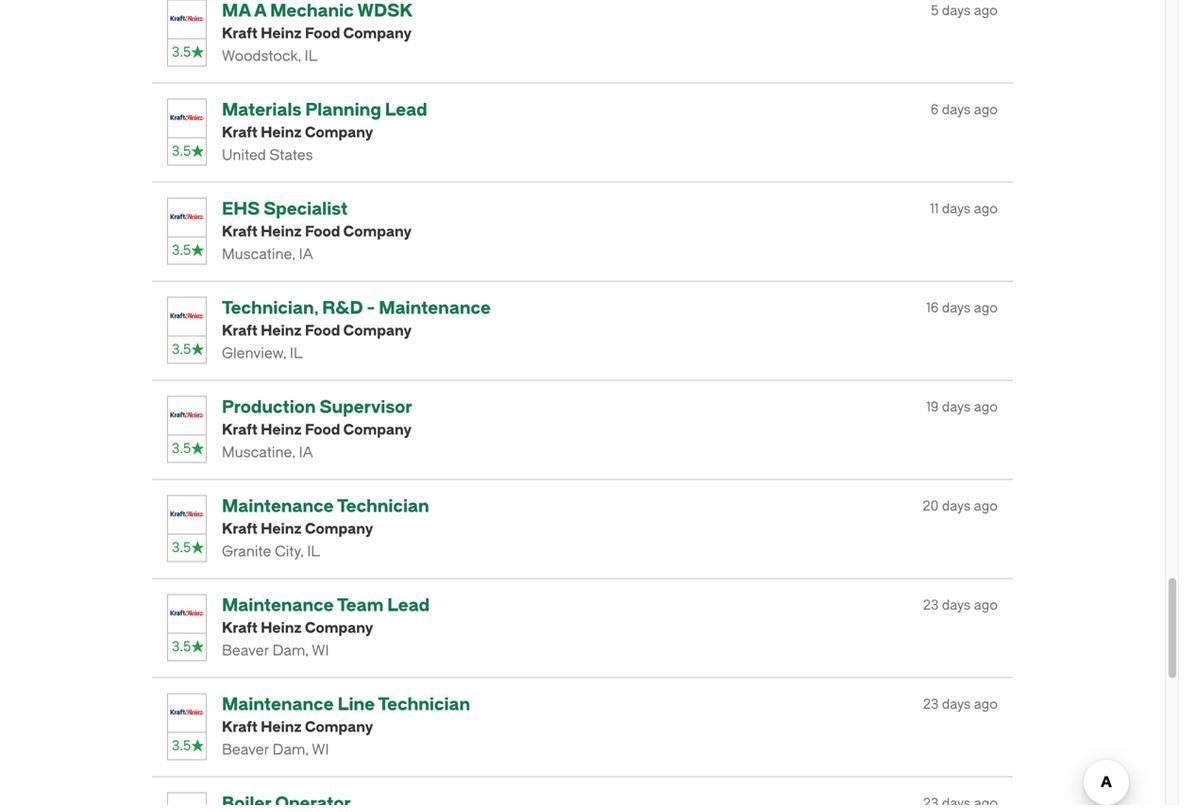 Task type: vqa. For each thing, say whether or not it's contained in the screenshot.
fourth Amazon photo of: MISSING VALUE from the left
no



Task type: locate. For each thing, give the bounding box(es) containing it.
company inside the maintenance technician kraft heinz company granite city, il
[[305, 521, 373, 538]]

0 vertical spatial 23
[[923, 598, 939, 613]]

company down maintenance technician "link"
[[305, 521, 373, 538]]

★ for production supervisor
[[191, 441, 204, 457]]

wi for line
[[312, 742, 329, 759]]

food inside production supervisor kraft heinz food company muscatine, ia
[[305, 422, 340, 439]]

technician
[[337, 497, 429, 517], [378, 695, 470, 715]]

2 23 from the top
[[923, 697, 939, 713]]

1 wi from the top
[[312, 643, 329, 660]]

maintenance for maintenance team lead
[[222, 596, 334, 616]]

ehs specialist link
[[222, 199, 348, 219]]

3.5 ★
[[172, 45, 204, 60], [172, 144, 204, 159], [172, 243, 204, 258], [172, 342, 204, 358], [172, 441, 204, 457], [172, 540, 204, 556], [172, 639, 204, 655], [172, 738, 204, 754]]

8 3.5 ★ from the top
[[172, 738, 204, 754]]

2 vertical spatial il
[[307, 544, 320, 561]]

dam, down maintenance line technician link
[[272, 742, 309, 759]]

maintenance for maintenance line technician
[[222, 695, 334, 715]]

lead inside materials planning lead kraft heinz company united states
[[385, 100, 427, 120]]

muscatine, for ehs
[[222, 246, 295, 263]]

company inside ehs specialist kraft heinz food company muscatine, ia
[[343, 223, 412, 240]]

2 ago from the top
[[974, 102, 998, 118]]

heinz down technician,
[[261, 323, 302, 340]]

lead for maintenance team lead
[[387, 596, 430, 616]]

company down specialist at the top
[[343, 223, 412, 240]]

1 vertical spatial il
[[290, 345, 303, 362]]

1 vertical spatial dam,
[[272, 742, 309, 759]]

ago for maintenance line technician
[[974, 697, 998, 713]]

6 3.5 from the top
[[172, 540, 191, 556]]

wi inside maintenance team lead kraft heinz company beaver dam, wi
[[312, 643, 329, 660]]

food down r&d
[[305, 323, 340, 340]]

3.5 for technician, r&d - maintenance
[[172, 342, 191, 358]]

food inside ma a mechanic wdsk kraft heinz food company woodstock, il
[[305, 25, 340, 42]]

0 vertical spatial beaver
[[222, 643, 269, 660]]

7 kraft from the top
[[222, 620, 258, 637]]

3.5 for maintenance line technician
[[172, 738, 191, 754]]

wi down maintenance line technician link
[[312, 742, 329, 759]]

3.5 for ehs specialist
[[172, 243, 191, 258]]

4 kraft from the top
[[222, 323, 258, 340]]

0 vertical spatial muscatine,
[[222, 246, 295, 263]]

maintenance technician link
[[222, 497, 429, 517]]

food down production supervisor link
[[305, 422, 340, 439]]

beaver
[[222, 643, 269, 660], [222, 742, 269, 759]]

ma
[[222, 1, 251, 21]]

4 ago from the top
[[974, 300, 998, 316]]

dam, for line
[[272, 742, 309, 759]]

il right glenview,
[[290, 345, 303, 362]]

kraft
[[222, 25, 258, 42], [222, 124, 258, 141], [222, 223, 258, 240], [222, 323, 258, 340], [222, 422, 258, 439], [222, 521, 258, 538], [222, 620, 258, 637], [222, 719, 258, 736]]

0 vertical spatial lead
[[385, 100, 427, 120]]

1 vertical spatial lead
[[387, 596, 430, 616]]

11 days ago
[[930, 201, 998, 217]]

dam, down maintenance team lead link
[[272, 643, 309, 660]]

8 ago from the top
[[974, 697, 998, 713]]

4 days from the top
[[942, 300, 971, 316]]

0 vertical spatial wi
[[312, 643, 329, 660]]

muscatine, down the production
[[222, 444, 295, 461]]

1 vertical spatial technician
[[378, 695, 470, 715]]

food down specialist at the top
[[305, 223, 340, 240]]

food
[[305, 25, 340, 42], [305, 223, 340, 240], [305, 323, 340, 340], [305, 422, 340, 439]]

muscatine, down ehs
[[222, 246, 295, 263]]

16 days ago
[[926, 300, 998, 316]]

specialist
[[264, 199, 348, 219]]

r&d
[[322, 299, 363, 318]]

il down mechanic
[[305, 48, 318, 65]]

mechanic
[[270, 1, 354, 21]]

maintenance inside maintenance team lead kraft heinz company beaver dam, wi
[[222, 596, 334, 616]]

7 heinz from the top
[[261, 620, 302, 637]]

1 vertical spatial 23 days ago
[[923, 697, 998, 713]]

3.5 ★ for maintenance technician
[[172, 540, 204, 556]]

4 heinz from the top
[[261, 323, 302, 340]]

days for maintenance technician
[[942, 499, 971, 514]]

ia for specialist
[[299, 246, 313, 263]]

food down "ma a mechanic wdsk" link
[[305, 25, 340, 42]]

heinz down maintenance team lead link
[[261, 620, 302, 637]]

company down maintenance team lead link
[[305, 620, 373, 637]]

muscatine, inside production supervisor kraft heinz food company muscatine, ia
[[222, 444, 295, 461]]

5 kraft from the top
[[222, 422, 258, 439]]

1 ago from the top
[[974, 3, 998, 19]]

2 wi from the top
[[312, 742, 329, 759]]

days for ma a mechanic wdsk
[[942, 3, 971, 19]]

kraft inside the maintenance technician kraft heinz company granite city, il
[[222, 521, 258, 538]]

23 days ago for maintenance team lead
[[923, 598, 998, 613]]

3 kraft from the top
[[222, 223, 258, 240]]

23 for maintenance line technician
[[923, 697, 939, 713]]

★
[[191, 45, 204, 60], [191, 144, 204, 159], [191, 243, 204, 258], [191, 342, 204, 358], [191, 441, 204, 457], [191, 540, 204, 556], [191, 639, 204, 655], [191, 738, 204, 754]]

1 ia from the top
[[299, 246, 313, 263]]

lead right planning
[[385, 100, 427, 120]]

muscatine, inside ehs specialist kraft heinz food company muscatine, ia
[[222, 246, 295, 263]]

1 beaver from the top
[[222, 643, 269, 660]]

maintenance team lead kraft heinz company beaver dam, wi
[[222, 596, 430, 660]]

ago
[[974, 3, 998, 19], [974, 102, 998, 118], [974, 201, 998, 217], [974, 300, 998, 316], [974, 400, 998, 415], [974, 499, 998, 514], [974, 598, 998, 613], [974, 697, 998, 713]]

company down maintenance line technician link
[[305, 719, 373, 736]]

2 days from the top
[[942, 102, 971, 118]]

il
[[305, 48, 318, 65], [290, 345, 303, 362], [307, 544, 320, 561]]

★ for maintenance team lead
[[191, 639, 204, 655]]

7 3.5 ★ from the top
[[172, 639, 204, 655]]

5 3.5 from the top
[[172, 441, 191, 457]]

2 beaver from the top
[[222, 742, 269, 759]]

2 heinz from the top
[[261, 124, 302, 141]]

1 3.5 ★ from the top
[[172, 45, 204, 60]]

ma a mechanic wdsk kraft heinz food company woodstock, il
[[222, 1, 412, 65]]

3 ago from the top
[[974, 201, 998, 217]]

lead right team
[[387, 596, 430, 616]]

maintenance up city,
[[222, 497, 334, 517]]

4 3.5 from the top
[[172, 342, 191, 358]]

3 ★ from the top
[[191, 243, 204, 258]]

1 vertical spatial beaver
[[222, 742, 269, 759]]

★ for ma a mechanic wdsk
[[191, 45, 204, 60]]

3 days from the top
[[942, 201, 971, 217]]

company down wdsk
[[343, 25, 412, 42]]

ia inside production supervisor kraft heinz food company muscatine, ia
[[299, 444, 313, 461]]

ago for ma a mechanic wdsk
[[974, 3, 998, 19]]

6 days from the top
[[942, 499, 971, 514]]

maintenance down city,
[[222, 596, 334, 616]]

kraft inside production supervisor kraft heinz food company muscatine, ia
[[222, 422, 258, 439]]

16
[[926, 300, 939, 316]]

il inside technician, r&d - maintenance kraft heinz food company glenview, il
[[290, 345, 303, 362]]

lead inside maintenance team lead kraft heinz company beaver dam, wi
[[387, 596, 430, 616]]

6 kraft from the top
[[222, 521, 258, 538]]

20
[[923, 499, 939, 514]]

company down planning
[[305, 124, 373, 141]]

beaver for maintenance line technician
[[222, 742, 269, 759]]

★ for materials planning lead
[[191, 144, 204, 159]]

heinz down the production
[[261, 422, 302, 439]]

3 food from the top
[[305, 323, 340, 340]]

heinz inside maintenance team lead kraft heinz company beaver dam, wi
[[261, 620, 302, 637]]

heinz inside production supervisor kraft heinz food company muscatine, ia
[[261, 422, 302, 439]]

technician inside maintenance line technician kraft heinz company beaver dam, wi
[[378, 695, 470, 715]]

★ for ehs specialist
[[191, 243, 204, 258]]

heinz down maintenance line technician link
[[261, 719, 302, 736]]

company
[[343, 25, 412, 42], [305, 124, 373, 141], [343, 223, 412, 240], [343, 323, 412, 340], [343, 422, 412, 439], [305, 521, 373, 538], [305, 620, 373, 637], [305, 719, 373, 736]]

0 vertical spatial ia
[[299, 246, 313, 263]]

8 kraft from the top
[[222, 719, 258, 736]]

2 food from the top
[[305, 223, 340, 240]]

supervisor
[[320, 398, 412, 417]]

8 heinz from the top
[[261, 719, 302, 736]]

0 vertical spatial il
[[305, 48, 318, 65]]

dam, inside maintenance line technician kraft heinz company beaver dam, wi
[[272, 742, 309, 759]]

1 vertical spatial ia
[[299, 444, 313, 461]]

5 days ago
[[931, 3, 998, 19]]

production supervisor kraft heinz food company muscatine, ia
[[222, 398, 412, 461]]

maintenance
[[379, 299, 491, 318], [222, 497, 334, 517], [222, 596, 334, 616], [222, 695, 334, 715]]

heinz inside materials planning lead kraft heinz company united states
[[261, 124, 302, 141]]

maintenance inside maintenance line technician kraft heinz company beaver dam, wi
[[222, 695, 334, 715]]

wi down maintenance team lead link
[[312, 643, 329, 660]]

beaver for maintenance team lead
[[222, 643, 269, 660]]

4 food from the top
[[305, 422, 340, 439]]

heinz inside the maintenance technician kraft heinz company granite city, il
[[261, 521, 302, 538]]

3 3.5 ★ from the top
[[172, 243, 204, 258]]

2 3.5 ★ from the top
[[172, 144, 204, 159]]

food inside ehs specialist kraft heinz food company muscatine, ia
[[305, 223, 340, 240]]

beaver inside maintenance line technician kraft heinz company beaver dam, wi
[[222, 742, 269, 759]]

4 ★ from the top
[[191, 342, 204, 358]]

heinz up woodstock,
[[261, 25, 302, 42]]

maintenance inside the maintenance technician kraft heinz company granite city, il
[[222, 497, 334, 517]]

heinz up city,
[[261, 521, 302, 538]]

19
[[926, 400, 939, 415]]

maintenance left 'line'
[[222, 695, 334, 715]]

3.5 ★ for maintenance line technician
[[172, 738, 204, 754]]

company down the supervisor
[[343, 422, 412, 439]]

3.5 for maintenance team lead
[[172, 639, 191, 655]]

3.5
[[172, 45, 191, 60], [172, 144, 191, 159], [172, 243, 191, 258], [172, 342, 191, 358], [172, 441, 191, 457], [172, 540, 191, 556], [172, 639, 191, 655], [172, 738, 191, 754]]

heinz inside technician, r&d - maintenance kraft heinz food company glenview, il
[[261, 323, 302, 340]]

ia for supervisor
[[299, 444, 313, 461]]

5 heinz from the top
[[261, 422, 302, 439]]

days for production supervisor
[[942, 400, 971, 415]]

heinz inside ehs specialist kraft heinz food company muscatine, ia
[[261, 223, 302, 240]]

6 3.5 ★ from the top
[[172, 540, 204, 556]]

★ for technician, r&d - maintenance
[[191, 342, 204, 358]]

company down -
[[343, 323, 412, 340]]

days
[[942, 3, 971, 19], [942, 102, 971, 118], [942, 201, 971, 217], [942, 300, 971, 316], [942, 400, 971, 415], [942, 499, 971, 514], [942, 598, 971, 613], [942, 697, 971, 713]]

1 days from the top
[[942, 3, 971, 19]]

7 ★ from the top
[[191, 639, 204, 655]]

8 3.5 from the top
[[172, 738, 191, 754]]

5 days from the top
[[942, 400, 971, 415]]

0 vertical spatial 23 days ago
[[923, 598, 998, 613]]

5 ago from the top
[[974, 400, 998, 415]]

maintenance line technician kraft heinz company beaver dam, wi
[[222, 695, 470, 759]]

glenview,
[[222, 345, 286, 362]]

1 food from the top
[[305, 25, 340, 42]]

company inside ma a mechanic wdsk kraft heinz food company woodstock, il
[[343, 25, 412, 42]]

states
[[270, 147, 313, 164]]

23
[[923, 598, 939, 613], [923, 697, 939, 713]]

dam,
[[272, 643, 309, 660], [272, 742, 309, 759]]

2 dam, from the top
[[272, 742, 309, 759]]

city,
[[275, 544, 304, 561]]

7 ago from the top
[[974, 598, 998, 613]]

ia inside ehs specialist kraft heinz food company muscatine, ia
[[299, 246, 313, 263]]

lead
[[385, 100, 427, 120], [387, 596, 430, 616]]

beaver inside maintenance team lead kraft heinz company beaver dam, wi
[[222, 643, 269, 660]]

production
[[222, 398, 316, 417]]

6 heinz from the top
[[261, 521, 302, 538]]

heinz inside ma a mechanic wdsk kraft heinz food company woodstock, il
[[261, 25, 302, 42]]

technician inside the maintenance technician kraft heinz company granite city, il
[[337, 497, 429, 517]]

1 ★ from the top
[[191, 45, 204, 60]]

2 3.5 from the top
[[172, 144, 191, 159]]

6 ★ from the top
[[191, 540, 204, 556]]

days for materials planning lead
[[942, 102, 971, 118]]

1 23 from the top
[[923, 598, 939, 613]]

6 days ago
[[931, 102, 998, 118]]

wdsk
[[357, 1, 412, 21]]

6
[[931, 102, 939, 118]]

wi
[[312, 643, 329, 660], [312, 742, 329, 759]]

company inside maintenance line technician kraft heinz company beaver dam, wi
[[305, 719, 373, 736]]

company inside production supervisor kraft heinz food company muscatine, ia
[[343, 422, 412, 439]]

muscatine,
[[222, 246, 295, 263], [222, 444, 295, 461]]

2 23 days ago from the top
[[923, 697, 998, 713]]

0 vertical spatial technician
[[337, 497, 429, 517]]

0 vertical spatial dam,
[[272, 643, 309, 660]]

ehs
[[222, 199, 260, 219]]

il inside the maintenance technician kraft heinz company granite city, il
[[307, 544, 320, 561]]

heinz down ehs specialist link
[[261, 223, 302, 240]]

1 vertical spatial wi
[[312, 742, 329, 759]]

kraft inside maintenance team lead kraft heinz company beaver dam, wi
[[222, 620, 258, 637]]

2 ia from the top
[[299, 444, 313, 461]]

1 23 days ago from the top
[[923, 598, 998, 613]]

dam, inside maintenance team lead kraft heinz company beaver dam, wi
[[272, 643, 309, 660]]

1 muscatine, from the top
[[222, 246, 295, 263]]

maintenance inside technician, r&d - maintenance kraft heinz food company glenview, il
[[379, 299, 491, 318]]

ia
[[299, 246, 313, 263], [299, 444, 313, 461]]

team
[[337, 596, 384, 616]]

3 3.5 from the top
[[172, 243, 191, 258]]

3.5 for production supervisor
[[172, 441, 191, 457]]

ia down specialist at the top
[[299, 246, 313, 263]]

8 ★ from the top
[[191, 738, 204, 754]]

heinz
[[261, 25, 302, 42], [261, 124, 302, 141], [261, 223, 302, 240], [261, 323, 302, 340], [261, 422, 302, 439], [261, 521, 302, 538], [261, 620, 302, 637], [261, 719, 302, 736]]

food inside technician, r&d - maintenance kraft heinz food company glenview, il
[[305, 323, 340, 340]]

il right city,
[[307, 544, 320, 561]]

wi inside maintenance line technician kraft heinz company beaver dam, wi
[[312, 742, 329, 759]]

ago for maintenance team lead
[[974, 598, 998, 613]]

5 ★ from the top
[[191, 441, 204, 457]]

2 ★ from the top
[[191, 144, 204, 159]]

5 3.5 ★ from the top
[[172, 441, 204, 457]]

2 muscatine, from the top
[[222, 444, 295, 461]]

heinz inside maintenance line technician kraft heinz company beaver dam, wi
[[261, 719, 302, 736]]

4 3.5 ★ from the top
[[172, 342, 204, 358]]

days for ehs specialist
[[942, 201, 971, 217]]

1 3.5 from the top
[[172, 45, 191, 60]]

ia down production supervisor link
[[299, 444, 313, 461]]

2 kraft from the top
[[222, 124, 258, 141]]

7 days from the top
[[942, 598, 971, 613]]

kraft inside maintenance line technician kraft heinz company beaver dam, wi
[[222, 719, 258, 736]]

6 ago from the top
[[974, 499, 998, 514]]

heinz up states
[[261, 124, 302, 141]]

1 vertical spatial muscatine,
[[222, 444, 295, 461]]

1 kraft from the top
[[222, 25, 258, 42]]

8 days from the top
[[942, 697, 971, 713]]

23 days ago
[[923, 598, 998, 613], [923, 697, 998, 713]]

il inside ma a mechanic wdsk kraft heinz food company woodstock, il
[[305, 48, 318, 65]]

granite
[[222, 544, 271, 561]]

3 heinz from the top
[[261, 223, 302, 240]]

company inside materials planning lead kraft heinz company united states
[[305, 124, 373, 141]]

1 vertical spatial 23
[[923, 697, 939, 713]]

1 dam, from the top
[[272, 643, 309, 660]]

7 3.5 from the top
[[172, 639, 191, 655]]

1 heinz from the top
[[261, 25, 302, 42]]

kraft inside ehs specialist kraft heinz food company muscatine, ia
[[222, 223, 258, 240]]

maintenance right -
[[379, 299, 491, 318]]



Task type: describe. For each thing, give the bounding box(es) containing it.
23 days ago for maintenance line technician
[[923, 697, 998, 713]]

technician, r&d - maintenance kraft heinz food company glenview, il
[[222, 299, 491, 362]]

planning
[[305, 100, 381, 120]]

11
[[930, 201, 939, 217]]

technician,
[[222, 299, 318, 318]]

materials
[[222, 100, 302, 120]]

kraft inside materials planning lead kraft heinz company united states
[[222, 124, 258, 141]]

3.5 ★ for production supervisor
[[172, 441, 204, 457]]

ago for production supervisor
[[974, 400, 998, 415]]

-
[[367, 299, 375, 318]]

maintenance line technician link
[[222, 695, 470, 715]]

company inside maintenance team lead kraft heinz company beaver dam, wi
[[305, 620, 373, 637]]

days for maintenance line technician
[[942, 697, 971, 713]]

il for r&d
[[290, 345, 303, 362]]

3.5 ★ for ehs specialist
[[172, 243, 204, 258]]

il for a
[[305, 48, 318, 65]]

materials planning lead link
[[222, 100, 427, 120]]

maintenance team lead link
[[222, 596, 430, 616]]

united
[[222, 147, 266, 164]]

production supervisor link
[[222, 398, 412, 417]]

lead for materials planning lead
[[385, 100, 427, 120]]

muscatine, for production
[[222, 444, 295, 461]]

ago for technician, r&d - maintenance
[[974, 300, 998, 316]]

maintenance technician kraft heinz company granite city, il
[[222, 497, 429, 561]]

★ for maintenance technician
[[191, 540, 204, 556]]

woodstock,
[[222, 48, 301, 65]]

line
[[338, 695, 375, 715]]

ma a mechanic wdsk link
[[222, 1, 412, 21]]

3.5 ★ for technician, r&d - maintenance
[[172, 342, 204, 358]]

kraft inside technician, r&d - maintenance kraft heinz food company glenview, il
[[222, 323, 258, 340]]

★ for maintenance line technician
[[191, 738, 204, 754]]

20 days ago
[[923, 499, 998, 514]]

materials planning lead kraft heinz company united states
[[222, 100, 427, 164]]

23 for maintenance team lead
[[923, 598, 939, 613]]

3.5 for maintenance technician
[[172, 540, 191, 556]]

3.5 ★ for maintenance team lead
[[172, 639, 204, 655]]

days for maintenance team lead
[[942, 598, 971, 613]]

ago for ehs specialist
[[974, 201, 998, 217]]

technician, r&d - maintenance link
[[222, 299, 491, 318]]

3.5 for materials planning lead
[[172, 144, 191, 159]]

3.5 ★ for ma a mechanic wdsk
[[172, 45, 204, 60]]

5
[[931, 3, 939, 19]]

a
[[254, 1, 266, 21]]

wi for team
[[312, 643, 329, 660]]

19 days ago
[[926, 400, 998, 415]]

kraft inside ma a mechanic wdsk kraft heinz food company woodstock, il
[[222, 25, 258, 42]]

ehs specialist kraft heinz food company muscatine, ia
[[222, 199, 412, 263]]

ago for maintenance technician
[[974, 499, 998, 514]]

3.5 for ma a mechanic wdsk
[[172, 45, 191, 60]]

company inside technician, r&d - maintenance kraft heinz food company glenview, il
[[343, 323, 412, 340]]

maintenance for maintenance technician
[[222, 497, 334, 517]]

3.5 ★ for materials planning lead
[[172, 144, 204, 159]]

dam, for team
[[272, 643, 309, 660]]

days for technician, r&d - maintenance
[[942, 300, 971, 316]]

ago for materials planning lead
[[974, 102, 998, 118]]



